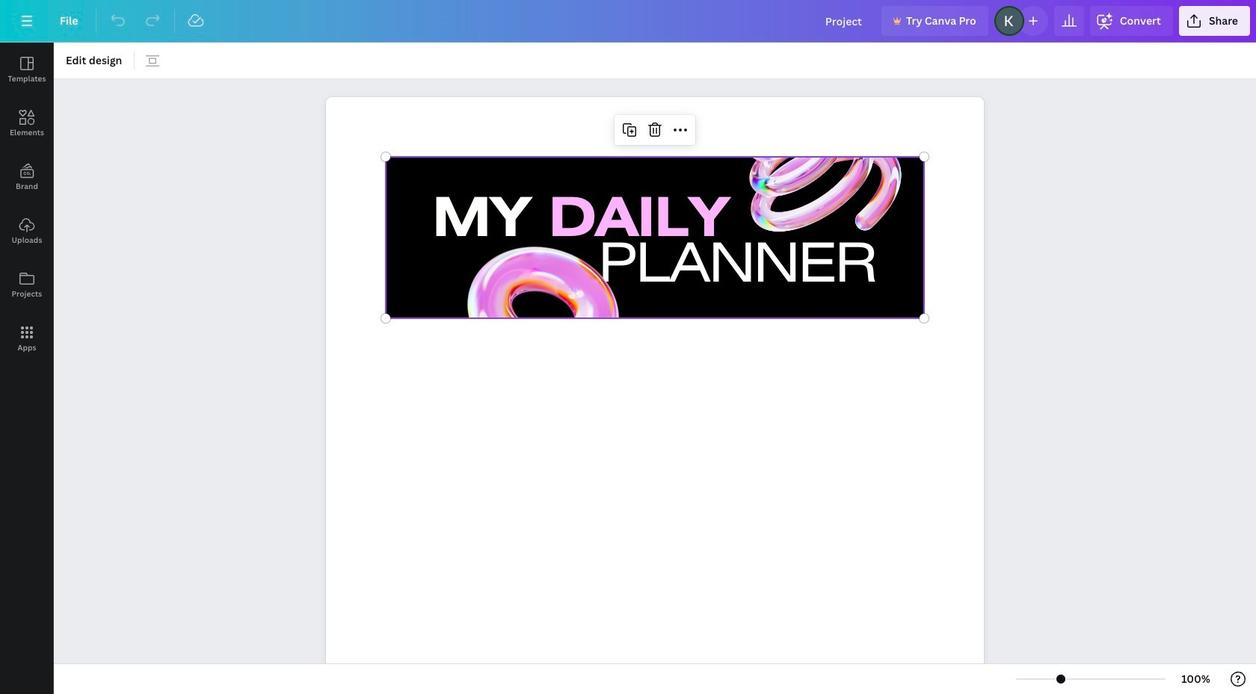 Task type: vqa. For each thing, say whether or not it's contained in the screenshot.
Level
no



Task type: describe. For each thing, give the bounding box(es) containing it.
side panel tab list
[[0, 43, 54, 366]]



Task type: locate. For each thing, give the bounding box(es) containing it.
Zoom button
[[1172, 668, 1221, 692]]

Design title text field
[[814, 6, 876, 36]]

main menu bar
[[0, 0, 1256, 43]]

None text field
[[326, 89, 984, 695]]



